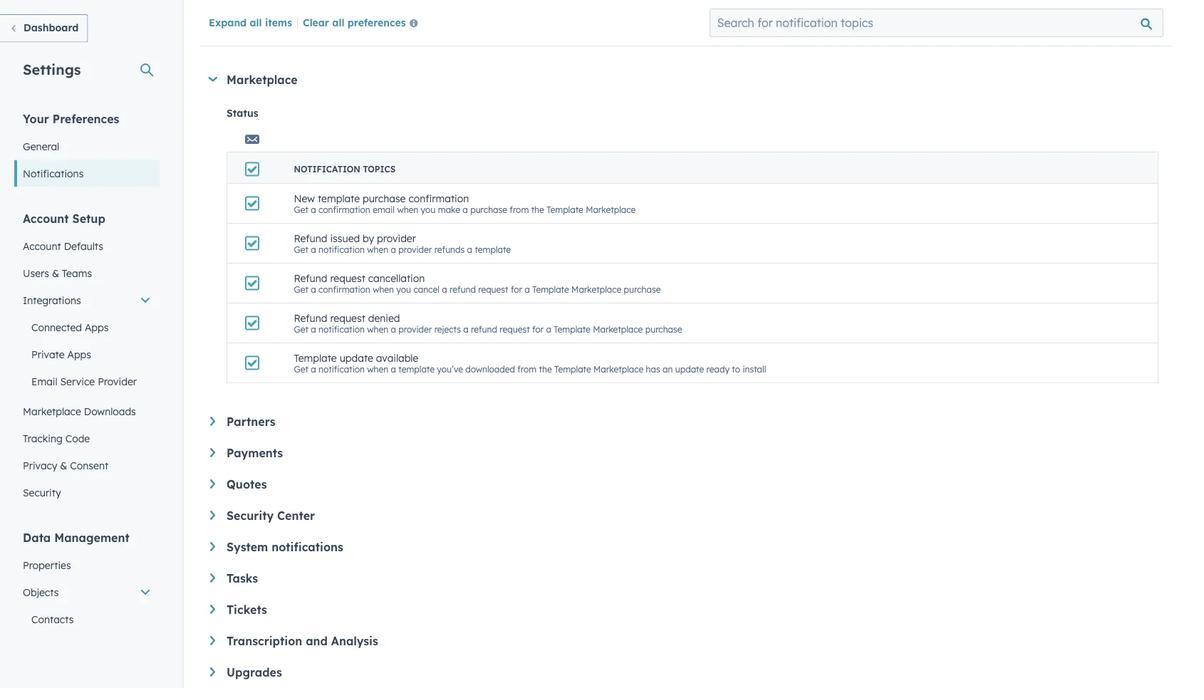 Task type: vqa. For each thing, say whether or not it's contained in the screenshot.
'used'
yes



Task type: describe. For each thing, give the bounding box(es) containing it.
users
[[23, 267, 49, 279]]

partners
[[227, 415, 275, 429]]

notification for update
[[318, 364, 365, 375]]

tickets
[[227, 603, 267, 617]]

list
[[294, 9, 311, 22]]

marketplace downloads link
[[14, 398, 160, 425]]

account setup
[[23, 211, 105, 225]]

integrations
[[23, 294, 81, 306]]

contacts
[[31, 613, 74, 625]]

refund for refund issued by provider
[[294, 232, 327, 245]]

partners button
[[210, 415, 1158, 429]]

marketplace inside marketplace downloads link
[[23, 405, 81, 417]]

new
[[294, 192, 315, 205]]

quotes
[[227, 478, 267, 492]]

install
[[743, 364, 766, 375]]

when inside refund request cancellation get a confirmation when you cancel a refund request for a template marketplace purchase
[[373, 284, 394, 295]]

refund request denied get a notification when a provider rejects a refund request for a template marketplace purchase
[[294, 312, 682, 335]]

request up template update available get a notification when a template you've downloaded from the template marketplace has an update ready to install
[[500, 324, 530, 335]]

marketplace inside template update available get a notification when a template you've downloaded from the template marketplace has an update ready to install
[[593, 364, 643, 375]]

issued
[[330, 232, 360, 245]]

created
[[418, 22, 449, 33]]

when inside refund issued by provider get a notification when a provider refunds a template
[[367, 245, 388, 255]]

when inside new template purchase confirmation get a confirmation email when you make a purchase from the template marketplace
[[397, 205, 418, 215]]

center
[[277, 509, 315, 523]]

account defaults
[[23, 240, 103, 252]]

your preferences
[[23, 111, 119, 126]]

consent
[[70, 459, 108, 472]]

dashboard
[[24, 21, 79, 34]]

notifications
[[23, 167, 84, 180]]

quotes button
[[210, 478, 1158, 492]]

has
[[646, 364, 660, 375]]

downloaded
[[465, 364, 515, 375]]

users & teams
[[23, 267, 92, 279]]

apps for connected apps
[[85, 321, 109, 333]]

template update available get a notification when a template you've downloaded from the template marketplace has an update ready to install
[[294, 352, 766, 375]]

notified
[[311, 22, 342, 33]]

status
[[227, 107, 258, 119]]

management
[[54, 530, 129, 545]]

request left denied
[[330, 312, 365, 324]]

clear all preferences
[[303, 16, 406, 28]]

get inside refund request cancellation get a confirmation when you cancel a refund request for a template marketplace purchase
[[294, 284, 308, 295]]

1 horizontal spatial update
[[675, 364, 704, 375]]

you inside new template purchase confirmation get a confirmation email when you make a purchase from the template marketplace
[[421, 205, 436, 215]]

objects
[[23, 586, 59, 598]]

to inside template update available get a notification when a template you've downloaded from the template marketplace has an update ready to install
[[732, 364, 740, 375]]

general link
[[14, 133, 160, 160]]

data management element
[[14, 530, 160, 688]]

tracking
[[23, 432, 63, 445]]

caret image for payments
[[210, 448, 215, 458]]

apps for private apps
[[67, 348, 91, 360]]

payments button
[[210, 446, 1158, 461]]

template inside "refund request denied get a notification when a provider rejects a refund request for a template marketplace purchase"
[[554, 324, 590, 335]]

marketplace inside new template purchase confirmation get a confirmation email when you make a purchase from the template marketplace
[[586, 205, 636, 215]]

a inside list completed get notified when a list you've created is done processing and ready to be used
[[368, 22, 373, 33]]

connected apps link
[[14, 314, 160, 341]]

account defaults link
[[14, 233, 160, 260]]

refund for refund request cancellation
[[294, 272, 327, 284]]

cancellation
[[368, 272, 425, 284]]

by
[[363, 232, 374, 245]]

you've inside list completed get notified when a list you've created is done processing and ready to be used
[[389, 22, 415, 33]]

all for expand
[[250, 16, 262, 28]]

account for account setup
[[23, 211, 69, 225]]

clear
[[303, 16, 329, 28]]

tasks
[[227, 572, 258, 586]]

completed
[[313, 9, 363, 22]]

caret image for partners
[[210, 417, 215, 426]]

marketplace button
[[208, 73, 1158, 87]]

caret image for marketplace
[[208, 77, 217, 82]]

caret image for tasks
[[210, 574, 215, 583]]

preferences
[[53, 111, 119, 126]]

items
[[265, 16, 292, 28]]

template inside refund request cancellation get a confirmation when you cancel a refund request for a template marketplace purchase
[[532, 284, 569, 295]]

template inside refund issued by provider get a notification when a provider refunds a template
[[475, 245, 511, 255]]

notifications link
[[14, 160, 160, 187]]

provider
[[98, 375, 137, 388]]

purchase inside "refund request denied get a notification when a provider rejects a refund request for a template marketplace purchase"
[[645, 324, 682, 335]]

confirmation up issued
[[318, 205, 370, 215]]

caret image for security center
[[210, 511, 215, 520]]

security for security center
[[227, 509, 274, 523]]

notification topics
[[294, 164, 396, 175]]

marketplace downloads
[[23, 405, 136, 417]]

provider right by
[[377, 232, 416, 245]]

connected apps
[[31, 321, 109, 333]]

teams
[[62, 267, 92, 279]]

& for users
[[52, 267, 59, 279]]

you inside refund request cancellation get a confirmation when you cancel a refund request for a template marketplace purchase
[[396, 284, 411, 295]]

transcription and analysis button
[[210, 634, 1158, 649]]

code
[[65, 432, 90, 445]]

dashboard link
[[0, 14, 88, 42]]

security center button
[[210, 509, 1158, 523]]

list
[[376, 22, 387, 33]]

email
[[373, 205, 395, 215]]

refund request cancellation get a confirmation when you cancel a refund request for a template marketplace purchase
[[294, 272, 661, 295]]

request up "refund request denied get a notification when a provider rejects a refund request for a template marketplace purchase"
[[478, 284, 508, 295]]

email service provider
[[31, 375, 137, 388]]

an
[[663, 364, 673, 375]]

general
[[23, 140, 59, 152]]

template inside template update available get a notification when a template you've downloaded from the template marketplace has an update ready to install
[[398, 364, 435, 375]]

caret image for upgrades
[[210, 668, 215, 677]]

refunds
[[434, 245, 465, 255]]

properties
[[23, 559, 71, 571]]

and inside list completed get notified when a list you've created is done processing and ready to be used
[[528, 22, 544, 33]]

properties link
[[14, 552, 160, 579]]



Task type: locate. For each thing, give the bounding box(es) containing it.
1 vertical spatial ready
[[706, 364, 730, 375]]

ready
[[546, 22, 569, 33], [706, 364, 730, 375]]

provider left rejects
[[398, 324, 432, 335]]

refund for refund request denied
[[294, 312, 327, 324]]

and
[[528, 22, 544, 33], [306, 634, 328, 649]]

ready left be
[[546, 22, 569, 33]]

caret image left tasks
[[210, 574, 215, 583]]

get
[[294, 22, 308, 33], [294, 205, 308, 215], [294, 245, 308, 255], [294, 284, 308, 295], [294, 324, 308, 335], [294, 364, 308, 375]]

1 vertical spatial you
[[396, 284, 411, 295]]

private apps link
[[14, 341, 160, 368]]

when inside list completed get notified when a list you've created is done processing and ready to be used
[[344, 22, 365, 33]]

ready inside template update available get a notification when a template you've downloaded from the template marketplace has an update ready to install
[[706, 364, 730, 375]]

notification
[[294, 164, 360, 175]]

1 vertical spatial for
[[532, 324, 544, 335]]

integrations button
[[14, 287, 160, 314]]

3 get from the top
[[294, 245, 308, 255]]

1 horizontal spatial you've
[[437, 364, 463, 375]]

security down the privacy
[[23, 486, 61, 499]]

1 vertical spatial account
[[23, 240, 61, 252]]

for up template update available get a notification when a template you've downloaded from the template marketplace has an update ready to install
[[532, 324, 544, 335]]

template down rejects
[[398, 364, 435, 375]]

for inside refund request cancellation get a confirmation when you cancel a refund request for a template marketplace purchase
[[511, 284, 522, 295]]

denied
[[368, 312, 400, 324]]

processing
[[482, 22, 526, 33]]

available
[[376, 352, 418, 364]]

data
[[23, 530, 51, 545]]

account up the "users"
[[23, 240, 61, 252]]

private apps
[[31, 348, 91, 360]]

refund issued by provider get a notification when a provider refunds a template
[[294, 232, 511, 255]]

& for privacy
[[60, 459, 67, 472]]

notification inside refund issued by provider get a notification when a provider refunds a template
[[318, 245, 365, 255]]

2 caret image from the top
[[210, 480, 215, 489]]

list completed get notified when a list you've created is done processing and ready to be used
[[294, 9, 614, 33]]

account up account defaults
[[23, 211, 69, 225]]

1 horizontal spatial you
[[421, 205, 436, 215]]

security inside account setup element
[[23, 486, 61, 499]]

when up cancellation
[[367, 245, 388, 255]]

to left install
[[732, 364, 740, 375]]

the inside template update available get a notification when a template you've downloaded from the template marketplace has an update ready to install
[[539, 364, 552, 375]]

when up denied
[[373, 284, 394, 295]]

4 caret image from the top
[[210, 574, 215, 583]]

1 horizontal spatial &
[[60, 459, 67, 472]]

caret image inside security center dropdown button
[[210, 511, 215, 520]]

upgrades button
[[210, 666, 1158, 680]]

refund
[[294, 232, 327, 245], [294, 272, 327, 284], [294, 312, 327, 324]]

1 horizontal spatial template
[[398, 364, 435, 375]]

when inside "refund request denied get a notification when a provider rejects a refund request for a template marketplace purchase"
[[367, 324, 388, 335]]

1 vertical spatial from
[[517, 364, 537, 375]]

template inside new template purchase confirmation get a confirmation email when you make a purchase from the template marketplace
[[318, 192, 360, 205]]

refund right cancel
[[450, 284, 476, 295]]

template up refund request cancellation get a confirmation when you cancel a refund request for a template marketplace purchase
[[475, 245, 511, 255]]

caret image
[[210, 417, 215, 426], [210, 480, 215, 489], [210, 511, 215, 520], [210, 574, 215, 583], [210, 637, 215, 646]]

confirmation up the "refunds"
[[408, 192, 469, 205]]

1 get from the top
[[294, 22, 308, 33]]

0 horizontal spatial you've
[[389, 22, 415, 33]]

when up the available
[[367, 324, 388, 335]]

1 vertical spatial security
[[227, 509, 274, 523]]

caret image
[[208, 77, 217, 82], [210, 448, 215, 458], [210, 543, 215, 552], [210, 605, 215, 614], [210, 668, 215, 677]]

1 horizontal spatial for
[[532, 324, 544, 335]]

privacy & consent link
[[14, 452, 160, 479]]

get inside "refund request denied get a notification when a provider rejects a refund request for a template marketplace purchase"
[[294, 324, 308, 335]]

1 vertical spatial template
[[475, 245, 511, 255]]

1 account from the top
[[23, 211, 69, 225]]

caret image down expand
[[208, 77, 217, 82]]

1 horizontal spatial to
[[732, 364, 740, 375]]

from right make
[[510, 205, 529, 215]]

caret image left payments
[[210, 448, 215, 458]]

0 horizontal spatial you
[[396, 284, 411, 295]]

topics
[[363, 164, 396, 175]]

all right clear
[[332, 16, 344, 28]]

0 horizontal spatial update
[[340, 352, 373, 364]]

0 vertical spatial security
[[23, 486, 61, 499]]

cancel
[[413, 284, 439, 295]]

account for account defaults
[[23, 240, 61, 252]]

refund
[[450, 284, 476, 295], [471, 324, 497, 335]]

0 horizontal spatial &
[[52, 267, 59, 279]]

caret image left upgrades
[[210, 668, 215, 677]]

1 horizontal spatial ready
[[706, 364, 730, 375]]

your preferences element
[[14, 111, 160, 187]]

clear all preferences button
[[303, 15, 424, 32]]

objects button
[[14, 579, 160, 606]]

to left be
[[572, 22, 580, 33]]

marketplace inside refund request cancellation get a confirmation when you cancel a refund request for a template marketplace purchase
[[571, 284, 621, 295]]

Search for notification topics search field
[[709, 9, 1163, 37]]

notification for request
[[318, 324, 365, 335]]

upgrades
[[227, 666, 282, 680]]

users & teams link
[[14, 260, 160, 287]]

6 get from the top
[[294, 364, 308, 375]]

5 get from the top
[[294, 324, 308, 335]]

caret image for system notifications
[[210, 543, 215, 552]]

0 vertical spatial template
[[318, 192, 360, 205]]

2 horizontal spatial template
[[475, 245, 511, 255]]

and right processing
[[528, 22, 544, 33]]

get inside list completed get notified when a list you've created is done processing and ready to be used
[[294, 22, 308, 33]]

2 vertical spatial notification
[[318, 364, 365, 375]]

0 vertical spatial from
[[510, 205, 529, 215]]

caret image inside tasks dropdown button
[[210, 574, 215, 583]]

2 account from the top
[[23, 240, 61, 252]]

update left the available
[[340, 352, 373, 364]]

0 vertical spatial refund
[[450, 284, 476, 295]]

confirmation up denied
[[318, 284, 370, 295]]

0 vertical spatial you
[[421, 205, 436, 215]]

you left make
[[421, 205, 436, 215]]

transcription
[[227, 634, 302, 649]]

to
[[572, 22, 580, 33], [732, 364, 740, 375]]

0 vertical spatial to
[[572, 22, 580, 33]]

caret image left the system
[[210, 543, 215, 552]]

used
[[595, 22, 614, 33]]

downloads
[[84, 405, 136, 417]]

caret image inside system notifications dropdown button
[[210, 543, 215, 552]]

security up the system
[[227, 509, 274, 523]]

0 horizontal spatial to
[[572, 22, 580, 33]]

setup
[[72, 211, 105, 225]]

4 get from the top
[[294, 284, 308, 295]]

template inside new template purchase confirmation get a confirmation email when you make a purchase from the template marketplace
[[547, 205, 583, 215]]

1 vertical spatial and
[[306, 634, 328, 649]]

1 horizontal spatial security
[[227, 509, 274, 523]]

apps
[[85, 321, 109, 333], [67, 348, 91, 360]]

1 vertical spatial the
[[539, 364, 552, 375]]

service
[[60, 375, 95, 388]]

you've inside template update available get a notification when a template you've downloaded from the template marketplace has an update ready to install
[[437, 364, 463, 375]]

0 vertical spatial and
[[528, 22, 544, 33]]

security link
[[14, 479, 160, 506]]

notification inside template update available get a notification when a template you've downloaded from the template marketplace has an update ready to install
[[318, 364, 365, 375]]

you've down rejects
[[437, 364, 463, 375]]

1 vertical spatial &
[[60, 459, 67, 472]]

caret image inside marketplace 'dropdown button'
[[208, 77, 217, 82]]

transcription and analysis
[[227, 634, 378, 649]]

2 vertical spatial template
[[398, 364, 435, 375]]

confirmation inside refund request cancellation get a confirmation when you cancel a refund request for a template marketplace purchase
[[318, 284, 370, 295]]

to inside list completed get notified when a list you've created is done processing and ready to be used
[[572, 22, 580, 33]]

0 horizontal spatial for
[[511, 284, 522, 295]]

0 horizontal spatial template
[[318, 192, 360, 205]]

caret image for quotes
[[210, 480, 215, 489]]

all
[[250, 16, 262, 28], [332, 16, 344, 28]]

notification inside "refund request denied get a notification when a provider rejects a refund request for a template marketplace purchase"
[[318, 324, 365, 335]]

and left analysis
[[306, 634, 328, 649]]

caret image inside payments dropdown button
[[210, 448, 215, 458]]

rejects
[[434, 324, 461, 335]]

1 vertical spatial apps
[[67, 348, 91, 360]]

2 refund from the top
[[294, 272, 327, 284]]

settings
[[23, 60, 81, 78]]

caret image inside quotes dropdown button
[[210, 480, 215, 489]]

when inside template update available get a notification when a template you've downloaded from the template marketplace has an update ready to install
[[367, 364, 388, 375]]

caret image for tickets
[[210, 605, 215, 614]]

caret image left tickets
[[210, 605, 215, 614]]

refund inside refund issued by provider get a notification when a provider refunds a template
[[294, 232, 327, 245]]

0 vertical spatial account
[[23, 211, 69, 225]]

notification
[[318, 245, 365, 255], [318, 324, 365, 335], [318, 364, 365, 375]]

get inside template update available get a notification when a template you've downloaded from the template marketplace has an update ready to install
[[294, 364, 308, 375]]

caret image inside tickets dropdown button
[[210, 605, 215, 614]]

3 notification from the top
[[318, 364, 365, 375]]

be
[[582, 22, 593, 33]]

caret image left security center
[[210, 511, 215, 520]]

1 notification from the top
[[318, 245, 365, 255]]

0 horizontal spatial security
[[23, 486, 61, 499]]

from inside new template purchase confirmation get a confirmation email when you make a purchase from the template marketplace
[[510, 205, 529, 215]]

0 vertical spatial refund
[[294, 232, 327, 245]]

refund inside "refund request denied get a notification when a provider rejects a refund request for a template marketplace purchase"
[[294, 312, 327, 324]]

caret image left partners
[[210, 417, 215, 426]]

is
[[451, 22, 457, 33]]

marketplace
[[227, 73, 298, 87], [586, 205, 636, 215], [571, 284, 621, 295], [593, 324, 643, 335], [593, 364, 643, 375], [23, 405, 81, 417]]

0 horizontal spatial ready
[[546, 22, 569, 33]]

when
[[344, 22, 365, 33], [397, 205, 418, 215], [367, 245, 388, 255], [373, 284, 394, 295], [367, 324, 388, 335], [367, 364, 388, 375]]

refund inside "refund request denied get a notification when a provider rejects a refund request for a template marketplace purchase"
[[471, 324, 497, 335]]

apps down integrations button at the left top
[[85, 321, 109, 333]]

purchase
[[363, 192, 406, 205], [470, 205, 507, 215], [624, 284, 661, 295], [645, 324, 682, 335]]

caret image inside "upgrades" dropdown button
[[210, 668, 215, 677]]

you left cancel
[[396, 284, 411, 295]]

caret image left quotes
[[210, 480, 215, 489]]

caret image for transcription and analysis
[[210, 637, 215, 646]]

security
[[23, 486, 61, 499], [227, 509, 274, 523]]

caret image inside transcription and analysis dropdown button
[[210, 637, 215, 646]]

provider inside "refund request denied get a notification when a provider rejects a refund request for a template marketplace purchase"
[[398, 324, 432, 335]]

security for security
[[23, 486, 61, 499]]

privacy & consent
[[23, 459, 108, 472]]

1 vertical spatial refund
[[294, 272, 327, 284]]

security center
[[227, 509, 315, 523]]

& right the "users"
[[52, 267, 59, 279]]

apps inside "private apps" link
[[67, 348, 91, 360]]

1 refund from the top
[[294, 232, 327, 245]]

0 vertical spatial ready
[[546, 22, 569, 33]]

make
[[438, 205, 460, 215]]

from right downloaded
[[517, 364, 537, 375]]

when down denied
[[367, 364, 388, 375]]

1 vertical spatial to
[[732, 364, 740, 375]]

all left 'items'
[[250, 16, 262, 28]]

refund inside refund request cancellation get a confirmation when you cancel a refund request for a template marketplace purchase
[[450, 284, 476, 295]]

done
[[460, 22, 480, 33]]

email service provider link
[[14, 368, 160, 395]]

purchase inside refund request cancellation get a confirmation when you cancel a refund request for a template marketplace purchase
[[624, 284, 661, 295]]

marketplace inside "refund request denied get a notification when a provider rejects a refund request for a template marketplace purchase"
[[593, 324, 643, 335]]

for up "refund request denied get a notification when a provider rejects a refund request for a template marketplace purchase"
[[511, 284, 522, 295]]

tasks button
[[210, 572, 1158, 586]]

0 horizontal spatial all
[[250, 16, 262, 28]]

notifications
[[272, 540, 343, 555]]

from inside template update available get a notification when a template you've downloaded from the template marketplace has an update ready to install
[[517, 364, 537, 375]]

you
[[421, 205, 436, 215], [396, 284, 411, 295]]

0 vertical spatial &
[[52, 267, 59, 279]]

1 vertical spatial you've
[[437, 364, 463, 375]]

2 notification from the top
[[318, 324, 365, 335]]

template down notification topics
[[318, 192, 360, 205]]

ready left install
[[706, 364, 730, 375]]

caret image inside partners "dropdown button"
[[210, 417, 215, 426]]

request down issued
[[330, 272, 365, 284]]

0 vertical spatial notification
[[318, 245, 365, 255]]

all for clear
[[332, 16, 344, 28]]

preferences
[[347, 16, 406, 28]]

email
[[31, 375, 57, 388]]

provider up cancellation
[[398, 245, 432, 255]]

your
[[23, 111, 49, 126]]

payments
[[227, 446, 283, 461]]

2 all from the left
[[332, 16, 344, 28]]

update right the an
[[675, 364, 704, 375]]

1 caret image from the top
[[210, 417, 215, 426]]

refund right rejects
[[471, 324, 497, 335]]

get inside refund issued by provider get a notification when a provider refunds a template
[[294, 245, 308, 255]]

1 horizontal spatial all
[[332, 16, 344, 28]]

you've right list on the top of the page
[[389, 22, 415, 33]]

tickets button
[[210, 603, 1158, 617]]

2 get from the top
[[294, 205, 308, 215]]

caret image left transcription at bottom left
[[210, 637, 215, 646]]

1 all from the left
[[250, 16, 262, 28]]

when left list on the top of the page
[[344, 22, 365, 33]]

1 horizontal spatial and
[[528, 22, 544, 33]]

confirmation
[[408, 192, 469, 205], [318, 205, 370, 215], [318, 284, 370, 295]]

refund inside refund request cancellation get a confirmation when you cancel a refund request for a template marketplace purchase
[[294, 272, 327, 284]]

account setup element
[[14, 211, 160, 506]]

expand all items button
[[209, 16, 292, 28]]

2 vertical spatial refund
[[294, 312, 327, 324]]

data management
[[23, 530, 129, 545]]

ready inside list completed get notified when a list you've created is done processing and ready to be used
[[546, 22, 569, 33]]

private
[[31, 348, 65, 360]]

1 vertical spatial notification
[[318, 324, 365, 335]]

5 caret image from the top
[[210, 637, 215, 646]]

all inside button
[[332, 16, 344, 28]]

privacy
[[23, 459, 57, 472]]

apps up service
[[67, 348, 91, 360]]

3 caret image from the top
[[210, 511, 215, 520]]

apps inside connected apps link
[[85, 321, 109, 333]]

the inside new template purchase confirmation get a confirmation email when you make a purchase from the template marketplace
[[531, 205, 544, 215]]

from
[[510, 205, 529, 215], [517, 364, 537, 375]]

0 vertical spatial the
[[531, 205, 544, 215]]

account
[[23, 211, 69, 225], [23, 240, 61, 252]]

when right email
[[397, 205, 418, 215]]

0 vertical spatial apps
[[85, 321, 109, 333]]

analysis
[[331, 634, 378, 649]]

connected
[[31, 321, 82, 333]]

3 refund from the top
[[294, 312, 327, 324]]

0 vertical spatial for
[[511, 284, 522, 295]]

&
[[52, 267, 59, 279], [60, 459, 67, 472]]

tracking code
[[23, 432, 90, 445]]

provider
[[377, 232, 416, 245], [398, 245, 432, 255], [398, 324, 432, 335]]

1 vertical spatial refund
[[471, 324, 497, 335]]

0 vertical spatial you've
[[389, 22, 415, 33]]

for inside "refund request denied get a notification when a provider rejects a refund request for a template marketplace purchase"
[[532, 324, 544, 335]]

0 horizontal spatial and
[[306, 634, 328, 649]]

get inside new template purchase confirmation get a confirmation email when you make a purchase from the template marketplace
[[294, 205, 308, 215]]

new template purchase confirmation get a confirmation email when you make a purchase from the template marketplace
[[294, 192, 636, 215]]

& right the privacy
[[60, 459, 67, 472]]



